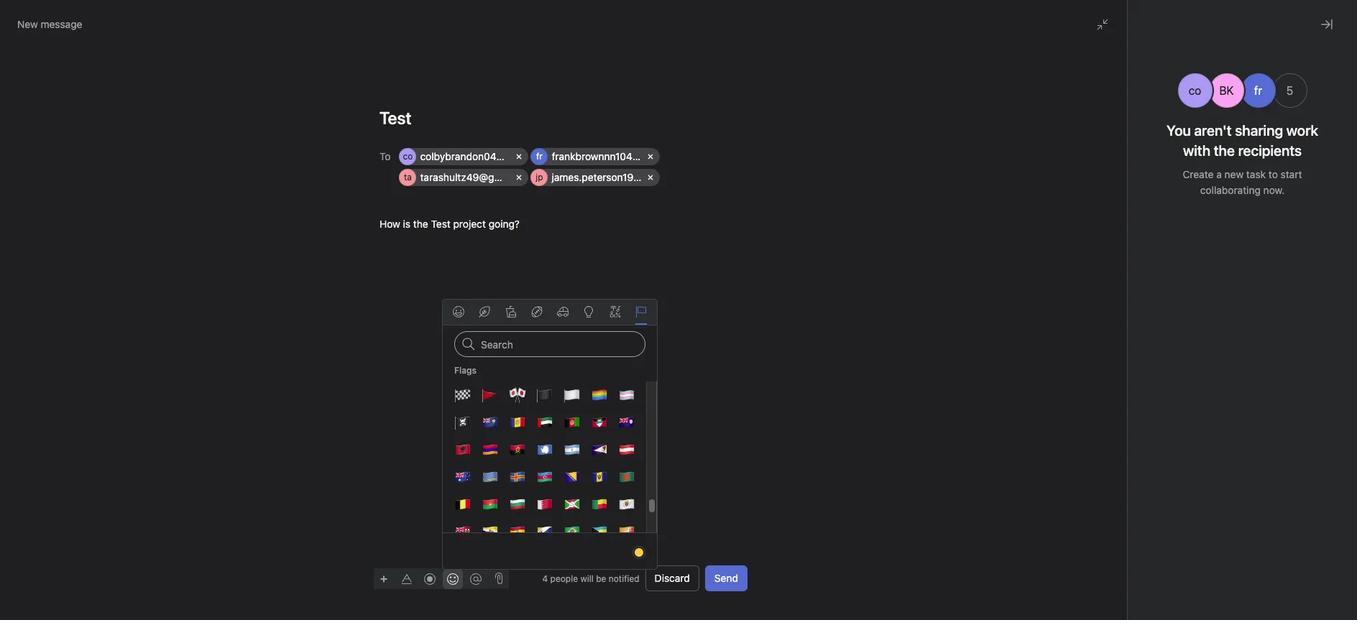 Task type: locate. For each thing, give the bounding box(es) containing it.
0 vertical spatial add subject text field
[[362, 106, 765, 129]]

task
[[1246, 168, 1266, 180]]

0 horizontal spatial add subject text field
[[362, 106, 765, 129]]

0 vertical spatial colbybrandon04@gmail.com
[[420, 150, 553, 162]]

0 horizontal spatial test
[[431, 218, 450, 230]]

0 vertical spatial how is the test project going?
[[380, 218, 520, 230]]

Search field
[[454, 331, 645, 357]]

hide sidebar image
[[19, 12, 30, 23]]

0 vertical spatial co
[[1189, 84, 1201, 97]]

test inside 'dialog'
[[1038, 388, 1057, 400]]

1 vertical spatial bk
[[1219, 84, 1234, 97]]

0 vertical spatial colbybrandon04@gmail.com cell
[[399, 148, 553, 165]]

aren't
[[1194, 122, 1232, 139]]

🇦🇩 image
[[509, 414, 526, 431]]

0 horizontal spatial how
[[380, 218, 400, 230]]

1 vertical spatial co
[[403, 151, 413, 162]]

how is the test project going? for colbybrandon04@gmail.com
[[986, 388, 1126, 400]]

Add subject text field
[[362, 106, 765, 129], [969, 308, 1328, 328]]

1 vertical spatial going?
[[1095, 388, 1126, 400]]

1 horizontal spatial colbybrandon04@gmail.com cell
[[1006, 341, 1160, 359]]

toolbar
[[374, 568, 489, 589]]

0 horizontal spatial project
[[453, 218, 486, 230]]

emoji image
[[447, 573, 459, 585]]

test for colbybrandon04@gmail.com
[[1038, 388, 1057, 400]]

fr down share button
[[1254, 84, 1262, 97]]

🇧🇪 image
[[454, 496, 471, 513]]

how for to
[[380, 218, 400, 230]]

0 horizontal spatial bk
[[1133, 65, 1145, 76]]

🇦🇲 image
[[481, 441, 498, 459]]

message
[[41, 18, 82, 30]]

co down '8'
[[1189, 84, 1201, 97]]

frankbrownnn104@gmail.com
[[552, 150, 689, 162]]

create a new task to start collaborating now.
[[1183, 168, 1302, 196]]

0 horizontal spatial the
[[413, 218, 428, 230]]

1 horizontal spatial going?
[[1095, 388, 1126, 400]]

0 vertical spatial project
[[453, 218, 486, 230]]

list box
[[509, 6, 854, 29]]

0 vertical spatial row
[[399, 148, 745, 190]]

bk down share button
[[1219, 84, 1234, 97]]

fr up jp on the top of page
[[536, 151, 543, 162]]

colbybrandon04@gmail.com
[[420, 150, 553, 162], [1027, 344, 1160, 356]]

1 vertical spatial fr
[[1254, 84, 1262, 97]]

days
[[1097, 17, 1116, 27]]

discard button
[[645, 566, 699, 592]]

🇦🇫 image
[[563, 414, 580, 431]]

create
[[1183, 168, 1214, 180]]

bk left '8'
[[1133, 65, 1145, 76]]

🇧🇹 image
[[618, 523, 635, 541]]

🇦🇺 image
[[454, 469, 471, 486]]

send
[[714, 572, 738, 584]]

tarashultz49@gmail.com cell
[[399, 169, 536, 186], [1006, 362, 1142, 380]]

going? for colbybrandon04@gmail.com
[[1095, 388, 1126, 400]]

at mention image
[[470, 573, 482, 585]]

0 horizontal spatial tarashultz49@gmail.com
[[420, 171, 536, 183]]

0 horizontal spatial fr
[[536, 151, 543, 162]]

🏳️‍⚧️ image
[[618, 387, 635, 404]]

🇦🇹 image
[[618, 441, 635, 459]]

flags
[[454, 365, 477, 376]]

🇦🇶 image
[[536, 441, 553, 459]]

2 horizontal spatial fr
[[1254, 84, 1262, 97]]

1 horizontal spatial co
[[1189, 84, 1201, 97]]

how is the test project going? inside 'dialog'
[[986, 388, 1126, 400]]

🇧🇬 image
[[509, 496, 526, 513]]

how is the test project going?
[[380, 218, 520, 230], [986, 388, 1126, 400]]

new
[[1225, 168, 1244, 180]]

dialog
[[969, 265, 1328, 620]]

1 horizontal spatial test
[[1038, 388, 1057, 400]]

🇦🇸 image
[[590, 441, 608, 459]]

1 vertical spatial tarashultz49@gmail.com cell
[[1006, 362, 1142, 380]]

1 horizontal spatial is
[[1010, 388, 1017, 400]]

project
[[453, 218, 486, 230], [1060, 388, 1092, 400]]

sharing
[[1235, 122, 1283, 139]]

tarashultz49@gmail.com
[[420, 171, 536, 183], [1027, 364, 1142, 377]]

2 vertical spatial fr
[[536, 151, 543, 162]]

colbybrandon04@gmail.com cell inside 'dialog'
[[1006, 341, 1160, 359]]

🇦🇮 image
[[618, 414, 635, 431]]

1 vertical spatial test
[[1038, 388, 1057, 400]]

fr left '8'
[[1179, 65, 1185, 76]]

is
[[403, 218, 410, 230], [1010, 388, 1017, 400]]

🇧🇫 image
[[481, 496, 498, 513]]

0 vertical spatial is
[[403, 218, 410, 230]]

how is the test project going? for to
[[380, 218, 520, 230]]

co
[[1189, 84, 1201, 97], [403, 151, 413, 162]]

how
[[380, 218, 400, 230], [986, 388, 1007, 400]]

colbybrandon04@gmail.com cell
[[399, 148, 553, 165], [1006, 341, 1160, 359]]

going?
[[489, 218, 520, 230], [1095, 388, 1126, 400]]

26
[[1083, 17, 1094, 27]]

1 vertical spatial how is the test project going?
[[986, 388, 1126, 400]]

record a video image
[[424, 573, 436, 585]]

co up ta
[[403, 151, 413, 162]]

test
[[431, 218, 450, 230], [1038, 388, 1057, 400]]

with
[[1183, 142, 1210, 159]]

0 vertical spatial the
[[413, 218, 428, 230]]

work
[[1286, 122, 1318, 139]]

is for colbybrandon04@gmail.com
[[1010, 388, 1017, 400]]

1 horizontal spatial add subject text field
[[969, 308, 1328, 328]]

1 vertical spatial how
[[986, 388, 1007, 400]]

project for colbybrandon04@gmail.com
[[1060, 388, 1092, 400]]

1 horizontal spatial colbybrandon04@gmail.com
[[1027, 344, 1160, 356]]

1 horizontal spatial row
[[1006, 341, 1308, 383]]

formatting image
[[401, 573, 413, 585]]

a
[[1216, 168, 1222, 180]]

1 vertical spatial colbybrandon04@gmail.com
[[1027, 344, 1160, 356]]

1 horizontal spatial tarashultz49@gmail.com cell
[[1006, 362, 1142, 380]]

🇧🇲 image
[[454, 523, 471, 541]]

ta
[[404, 172, 412, 183]]

0 vertical spatial test
[[431, 218, 450, 230]]

0 horizontal spatial going?
[[489, 218, 520, 230]]

trial
[[1116, 6, 1131, 17]]

the
[[413, 218, 428, 230], [1020, 388, 1035, 400]]

insert an object image
[[380, 575, 388, 583]]

1 vertical spatial colbybrandon04@gmail.com cell
[[1006, 341, 1160, 359]]

discard
[[655, 572, 690, 584]]

0 horizontal spatial is
[[403, 218, 410, 230]]

0 horizontal spatial co
[[403, 151, 413, 162]]

🇦🇪 image
[[536, 414, 553, 431]]

1 vertical spatial the
[[1020, 388, 1035, 400]]

1 vertical spatial tarashultz49@gmail.com
[[1027, 364, 1142, 377]]

0 vertical spatial tarashultz49@gmail.com cell
[[399, 169, 536, 186]]

row
[[399, 148, 745, 190], [1006, 341, 1308, 383]]

🎌 image
[[509, 387, 526, 404]]

🇦🇱 image
[[454, 441, 471, 459]]

0 horizontal spatial tarashultz49@gmail.com cell
[[399, 169, 536, 186]]

0 vertical spatial going?
[[489, 218, 520, 230]]

1 horizontal spatial fr
[[1179, 65, 1185, 76]]

0 horizontal spatial colbybrandon04@gmail.com cell
[[399, 148, 553, 165]]

5
[[1286, 84, 1293, 97]]

0 vertical spatial how
[[380, 218, 400, 230]]

8
[[1194, 66, 1199, 77]]

1 horizontal spatial tarashultz49@gmail.com
[[1027, 364, 1142, 377]]

0 horizontal spatial colbybrandon04@gmail.com
[[420, 150, 553, 162]]

to
[[1269, 168, 1278, 180]]

🚩 image
[[481, 387, 498, 404]]

🇧🇳 image
[[481, 523, 498, 541]]

0 vertical spatial fr
[[1179, 65, 1185, 76]]

fr
[[1179, 65, 1185, 76], [1254, 84, 1262, 97], [536, 151, 543, 162]]

bk
[[1133, 65, 1145, 76], [1219, 84, 1234, 97]]

1 vertical spatial is
[[1010, 388, 1017, 400]]

🇧🇮 image
[[563, 496, 580, 513]]

🇦🇿 image
[[536, 469, 553, 486]]

1 vertical spatial add subject text field
[[969, 308, 1328, 328]]

1 horizontal spatial project
[[1060, 388, 1092, 400]]

0 horizontal spatial row
[[399, 148, 745, 190]]

share
[[1230, 65, 1254, 76]]

0 vertical spatial bk
[[1133, 65, 1145, 76]]

🇧🇱 image
[[618, 496, 635, 513]]

1 vertical spatial row
[[1006, 341, 1308, 383]]

test for to
[[431, 218, 450, 230]]

🇦🇼 image
[[481, 469, 498, 486]]

1 horizontal spatial how is the test project going?
[[986, 388, 1126, 400]]

1 horizontal spatial the
[[1020, 388, 1035, 400]]

1 horizontal spatial how
[[986, 388, 1007, 400]]

0 horizontal spatial how is the test project going?
[[380, 218, 520, 230]]

1 vertical spatial project
[[1060, 388, 1092, 400]]



Task type: describe. For each thing, give the bounding box(es) containing it.
🇦🇨 image
[[481, 414, 498, 431]]

left
[[1118, 17, 1131, 27]]

🏁 image
[[454, 387, 471, 404]]

🇧🇯 image
[[590, 496, 608, 513]]

the for to
[[413, 218, 428, 230]]

be
[[596, 573, 606, 584]]

colbybrandon04@gmail.com cell for the rightmost tarashultz49@gmail.com cell
[[1006, 341, 1160, 359]]

colbybrandon04@gmail.com cell for frankbrownnn104@gmail.com cell
[[399, 148, 553, 165]]

free
[[1095, 6, 1113, 17]]

🏳️‍🌈 image
[[590, 387, 608, 404]]

🇧🇴 image
[[509, 523, 526, 541]]

4 people will be notified
[[542, 573, 639, 584]]

colbybrandon04@gmail.com inside 'dialog'
[[1027, 344, 1160, 356]]

notified
[[609, 573, 639, 584]]

people
[[550, 573, 578, 584]]

🇧🇸 image
[[590, 523, 608, 541]]

to
[[380, 150, 391, 162]]

dialog containing colbybrandon04@gmail.com
[[969, 265, 1328, 620]]

🇧🇧 image
[[590, 469, 608, 486]]

1 horizontal spatial bk
[[1219, 84, 1234, 97]]

send button
[[705, 566, 748, 592]]

🏴‍☠️ image
[[454, 414, 471, 431]]

🇧🇭 image
[[536, 496, 553, 513]]

minimize image
[[1097, 19, 1108, 30]]

add subject text field for colbybrandon04@gmail.com
[[969, 308, 1328, 328]]

james.peterson1902@gmail.com cell
[[531, 169, 702, 186]]

free trial 26 days left
[[1083, 6, 1131, 27]]

🇦🇬 image
[[590, 414, 608, 431]]

4
[[542, 573, 548, 584]]

how for colbybrandon04@gmail.com
[[986, 388, 1007, 400]]

james.peterson1902@gmail.com
[[552, 171, 702, 183]]

close image
[[1321, 19, 1333, 30]]

🇧🇩 image
[[618, 469, 635, 486]]

new
[[17, 18, 38, 30]]

collaborating
[[1200, 184, 1261, 196]]

🇧🇷 image
[[563, 523, 580, 541]]

now.
[[1263, 184, 1285, 196]]

add subject text field for to
[[362, 106, 765, 129]]

🇧🇦 image
[[563, 469, 580, 486]]

the for colbybrandon04@gmail.com
[[1020, 388, 1035, 400]]

you aren't sharing work with the recipients
[[1167, 122, 1318, 159]]

you
[[1167, 122, 1191, 139]]

🏳️ image
[[563, 387, 580, 404]]

🇦🇽 image
[[509, 469, 526, 486]]

🇧🇶 image
[[536, 523, 553, 541]]

🇦🇷 image
[[563, 441, 580, 459]]

is for to
[[403, 218, 410, 230]]

jp
[[536, 172, 543, 183]]

fr inside cell
[[536, 151, 543, 162]]

going? for to
[[489, 218, 520, 230]]

the recipients
[[1214, 142, 1302, 159]]

🏴 image
[[536, 387, 553, 404]]

project for to
[[453, 218, 486, 230]]

0 vertical spatial tarashultz49@gmail.com
[[420, 171, 536, 183]]

new message
[[17, 18, 82, 30]]

will
[[580, 573, 594, 584]]

start
[[1281, 168, 1302, 180]]

frankbrownnn104@gmail.com cell
[[531, 148, 689, 165]]

share button
[[1212, 61, 1260, 81]]

🇦🇴 image
[[509, 441, 526, 459]]



Task type: vqa. For each thing, say whether or not it's contained in the screenshot.
🇦🇪 icon
yes



